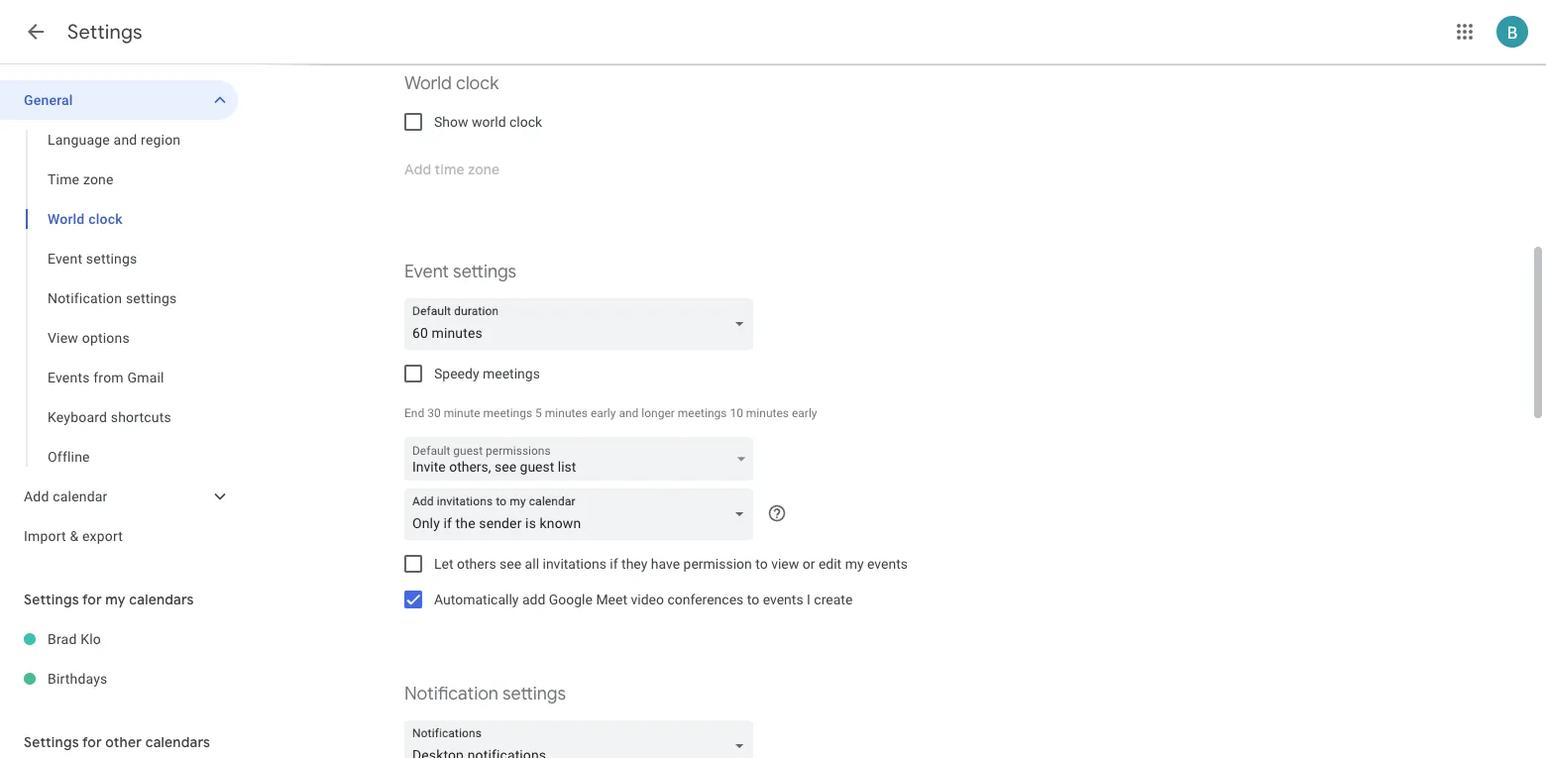 Task type: describe. For each thing, give the bounding box(es) containing it.
import & export
[[24, 528, 123, 544]]

0 horizontal spatial event
[[48, 251, 82, 267]]

view options
[[48, 330, 130, 346]]

permission
[[684, 556, 752, 572]]

brad klo tree item
[[0, 620, 238, 659]]

conferences
[[668, 592, 744, 608]]

meet
[[596, 592, 628, 608]]

export
[[82, 528, 123, 544]]

add
[[522, 592, 546, 608]]

1 horizontal spatial events
[[868, 556, 908, 572]]

go back image
[[24, 20, 48, 44]]

1 vertical spatial my
[[105, 591, 126, 609]]

minute
[[444, 406, 480, 420]]

settings for my calendars
[[24, 591, 194, 609]]

1 horizontal spatial event settings
[[405, 261, 517, 284]]

30
[[427, 406, 441, 420]]

time zone
[[48, 172, 114, 187]]

settings for settings
[[67, 20, 143, 45]]

if
[[610, 556, 618, 572]]

tree containing general
[[0, 80, 238, 556]]

settings for other calendars
[[24, 734, 210, 751]]

1 vertical spatial notification settings
[[405, 683, 566, 706]]

list
[[558, 459, 576, 475]]

general
[[24, 92, 73, 108]]

keyboard
[[48, 409, 107, 425]]

0 horizontal spatial guest
[[453, 444, 483, 458]]

language and region
[[48, 132, 181, 148]]

settings for settings for other calendars
[[24, 734, 79, 751]]

zone
[[83, 172, 114, 187]]

1 horizontal spatial event
[[405, 261, 449, 284]]

google
[[549, 592, 593, 608]]

birthdays
[[48, 671, 108, 687]]

end 30 minute meetings 5 minutes early and longer meetings 10 minutes early
[[405, 406, 817, 420]]

meetings left 10
[[678, 406, 727, 420]]

others
[[457, 556, 496, 572]]

time
[[48, 172, 80, 187]]

1 horizontal spatial clock
[[456, 72, 499, 95]]

add
[[24, 489, 49, 505]]

keyboard shortcuts
[[48, 409, 172, 425]]

i
[[807, 592, 811, 608]]

1 horizontal spatial world
[[405, 72, 452, 95]]

other
[[105, 734, 142, 751]]

for for my
[[82, 591, 102, 609]]

they
[[622, 556, 648, 572]]

longer
[[642, 406, 675, 420]]

events from gmail
[[48, 370, 164, 386]]

shortcuts
[[111, 409, 172, 425]]

video
[[631, 592, 664, 608]]

invite
[[412, 459, 446, 475]]

1 horizontal spatial notification
[[405, 683, 498, 706]]

birthdays tree item
[[0, 659, 238, 699]]

2 horizontal spatial clock
[[510, 114, 542, 130]]

gmail
[[127, 370, 164, 386]]

region
[[141, 132, 181, 148]]

offline
[[48, 449, 90, 465]]

0 horizontal spatial notification
[[48, 290, 122, 306]]

or
[[803, 556, 815, 572]]

see inside the default guest permissions invite others, see guest list
[[495, 459, 517, 475]]

default guest permissions invite others, see guest list
[[412, 444, 576, 475]]

5
[[535, 406, 542, 420]]

show
[[434, 114, 468, 130]]



Task type: locate. For each thing, give the bounding box(es) containing it.
for left other
[[82, 734, 102, 751]]

0 vertical spatial my
[[845, 556, 864, 572]]

settings heading
[[67, 20, 143, 45]]

calendars right other
[[145, 734, 210, 751]]

end
[[405, 406, 425, 420]]

settings down the birthdays
[[24, 734, 79, 751]]

0 horizontal spatial events
[[763, 592, 804, 608]]

0 vertical spatial see
[[495, 459, 517, 475]]

None field
[[405, 298, 761, 350], [405, 489, 761, 540], [405, 721, 761, 758], [405, 298, 761, 350], [405, 489, 761, 540], [405, 721, 761, 758]]

clock up the 'show world clock'
[[456, 72, 499, 95]]

1 vertical spatial to
[[747, 592, 760, 608]]

see
[[495, 459, 517, 475], [500, 556, 522, 572]]

default
[[412, 444, 450, 458]]

1 horizontal spatial world clock
[[405, 72, 499, 95]]

0 horizontal spatial and
[[114, 132, 137, 148]]

1 vertical spatial guest
[[520, 459, 555, 475]]

0 vertical spatial calendars
[[129, 591, 194, 609]]

clock
[[456, 72, 499, 95], [510, 114, 542, 130], [88, 211, 123, 227]]

events right 'edit'
[[868, 556, 908, 572]]

clock right world
[[510, 114, 542, 130]]

1 horizontal spatial notification settings
[[405, 683, 566, 706]]

show world clock
[[434, 114, 542, 130]]

have
[[651, 556, 680, 572]]

0 vertical spatial and
[[114, 132, 137, 148]]

1 vertical spatial for
[[82, 734, 102, 751]]

from
[[93, 370, 124, 386]]

&
[[70, 528, 79, 544]]

notification up view options
[[48, 290, 122, 306]]

calendars
[[129, 591, 194, 609], [145, 734, 210, 751]]

to left 'view'
[[756, 556, 768, 572]]

clock down the zone
[[88, 211, 123, 227]]

2 early from the left
[[792, 406, 817, 420]]

minutes right 5
[[545, 406, 588, 420]]

for
[[82, 591, 102, 609], [82, 734, 102, 751]]

automatically add google meet video conferences to events i create
[[434, 592, 853, 608]]

import
[[24, 528, 66, 544]]

and left longer
[[619, 406, 639, 420]]

world down time
[[48, 211, 85, 227]]

notification settings down automatically
[[405, 683, 566, 706]]

1 horizontal spatial minutes
[[746, 406, 789, 420]]

calendars for settings for other calendars
[[145, 734, 210, 751]]

meetings
[[483, 366, 540, 382], [483, 406, 533, 420], [678, 406, 727, 420]]

early
[[591, 406, 616, 420], [792, 406, 817, 420]]

settings
[[86, 251, 137, 267], [453, 261, 517, 284], [126, 290, 177, 306], [503, 683, 566, 706]]

0 horizontal spatial my
[[105, 591, 126, 609]]

1 vertical spatial world
[[48, 211, 85, 227]]

0 vertical spatial events
[[868, 556, 908, 572]]

brad klo
[[48, 632, 101, 647]]

10
[[730, 406, 743, 420]]

1 vertical spatial calendars
[[145, 734, 210, 751]]

world up show
[[405, 72, 452, 95]]

1 horizontal spatial and
[[619, 406, 639, 420]]

settings right go back icon
[[67, 20, 143, 45]]

minutes right 10
[[746, 406, 789, 420]]

for up klo
[[82, 591, 102, 609]]

speedy meetings
[[434, 366, 540, 382]]

events
[[48, 370, 90, 386]]

create
[[814, 592, 853, 608]]

1 horizontal spatial my
[[845, 556, 864, 572]]

1 vertical spatial world clock
[[48, 211, 123, 227]]

events left i on the right of the page
[[763, 592, 804, 608]]

notification
[[48, 290, 122, 306], [405, 683, 498, 706]]

world clock up show
[[405, 72, 499, 95]]

group containing language and region
[[0, 120, 238, 477]]

klo
[[80, 632, 101, 647]]

settings up brad at the left of the page
[[24, 591, 79, 609]]

1 vertical spatial clock
[[510, 114, 542, 130]]

1 vertical spatial see
[[500, 556, 522, 572]]

birthdays link
[[48, 659, 238, 699]]

meetings left 5
[[483, 406, 533, 420]]

world clock
[[405, 72, 499, 95], [48, 211, 123, 227]]

0 horizontal spatial minutes
[[545, 406, 588, 420]]

for for other
[[82, 734, 102, 751]]

0 horizontal spatial early
[[591, 406, 616, 420]]

early right 10
[[792, 406, 817, 420]]

1 for from the top
[[82, 591, 102, 609]]

see left all
[[500, 556, 522, 572]]

2 minutes from the left
[[746, 406, 789, 420]]

tree
[[0, 80, 238, 556]]

0 horizontal spatial clock
[[88, 211, 123, 227]]

2 vertical spatial settings
[[24, 734, 79, 751]]

2 vertical spatial clock
[[88, 211, 123, 227]]

others,
[[449, 459, 491, 475]]

settings for my calendars tree
[[0, 620, 238, 699]]

to right conferences
[[747, 592, 760, 608]]

0 vertical spatial clock
[[456, 72, 499, 95]]

early up the invite others, see guest list dropdown button
[[591, 406, 616, 420]]

1 horizontal spatial guest
[[520, 459, 555, 475]]

2 for from the top
[[82, 734, 102, 751]]

world clock down time zone
[[48, 211, 123, 227]]

1 early from the left
[[591, 406, 616, 420]]

notification settings up options
[[48, 290, 177, 306]]

and left region
[[114, 132, 137, 148]]

let others see all invitations if they have permission to view or edit my events
[[434, 556, 908, 572]]

0 vertical spatial guest
[[453, 444, 483, 458]]

options
[[82, 330, 130, 346]]

invitations
[[543, 556, 607, 572]]

guest down the permissions
[[520, 459, 555, 475]]

0 vertical spatial notification settings
[[48, 290, 177, 306]]

and
[[114, 132, 137, 148], [619, 406, 639, 420]]

world
[[472, 114, 506, 130]]

settings for settings for my calendars
[[24, 591, 79, 609]]

0 horizontal spatial world clock
[[48, 211, 123, 227]]

event
[[48, 251, 82, 267], [405, 261, 449, 284]]

0 vertical spatial to
[[756, 556, 768, 572]]

calendars up brad klo tree item
[[129, 591, 194, 609]]

brad
[[48, 632, 77, 647]]

my
[[845, 556, 864, 572], [105, 591, 126, 609]]

settings
[[67, 20, 143, 45], [24, 591, 79, 609], [24, 734, 79, 751]]

my right 'edit'
[[845, 556, 864, 572]]

invite others, see guest list button
[[405, 438, 753, 486]]

events
[[868, 556, 908, 572], [763, 592, 804, 608]]

0 vertical spatial world
[[405, 72, 452, 95]]

add calendar
[[24, 489, 108, 505]]

calendar
[[53, 489, 108, 505]]

group
[[0, 120, 238, 477]]

notification settings
[[48, 290, 177, 306], [405, 683, 566, 706]]

all
[[525, 556, 539, 572]]

0 vertical spatial for
[[82, 591, 102, 609]]

0 vertical spatial world clock
[[405, 72, 499, 95]]

guest up others,
[[453, 444, 483, 458]]

guest
[[453, 444, 483, 458], [520, 459, 555, 475]]

1 horizontal spatial early
[[792, 406, 817, 420]]

let
[[434, 556, 454, 572]]

view
[[48, 330, 78, 346]]

see down the permissions
[[495, 459, 517, 475]]

event settings inside 'group'
[[48, 251, 137, 267]]

0 vertical spatial notification
[[48, 290, 122, 306]]

general tree item
[[0, 80, 238, 120]]

world
[[405, 72, 452, 95], [48, 211, 85, 227]]

notification down automatically
[[405, 683, 498, 706]]

0 horizontal spatial event settings
[[48, 251, 137, 267]]

1 minutes from the left
[[545, 406, 588, 420]]

event settings
[[48, 251, 137, 267], [405, 261, 517, 284]]

1 vertical spatial settings
[[24, 591, 79, 609]]

my up brad klo tree item
[[105, 591, 126, 609]]

0 horizontal spatial notification settings
[[48, 290, 177, 306]]

1 vertical spatial notification
[[405, 683, 498, 706]]

permissions
[[486, 444, 551, 458]]

minutes
[[545, 406, 588, 420], [746, 406, 789, 420]]

meetings up 5
[[483, 366, 540, 382]]

edit
[[819, 556, 842, 572]]

automatically
[[434, 592, 519, 608]]

1 vertical spatial and
[[619, 406, 639, 420]]

language
[[48, 132, 110, 148]]

calendars for settings for my calendars
[[129, 591, 194, 609]]

speedy
[[434, 366, 479, 382]]

1 vertical spatial events
[[763, 592, 804, 608]]

0 horizontal spatial world
[[48, 211, 85, 227]]

view
[[771, 556, 799, 572]]

0 vertical spatial settings
[[67, 20, 143, 45]]

to
[[756, 556, 768, 572], [747, 592, 760, 608]]



Task type: vqa. For each thing, say whether or not it's contained in the screenshot.
3rd the 10:35am button from left
no



